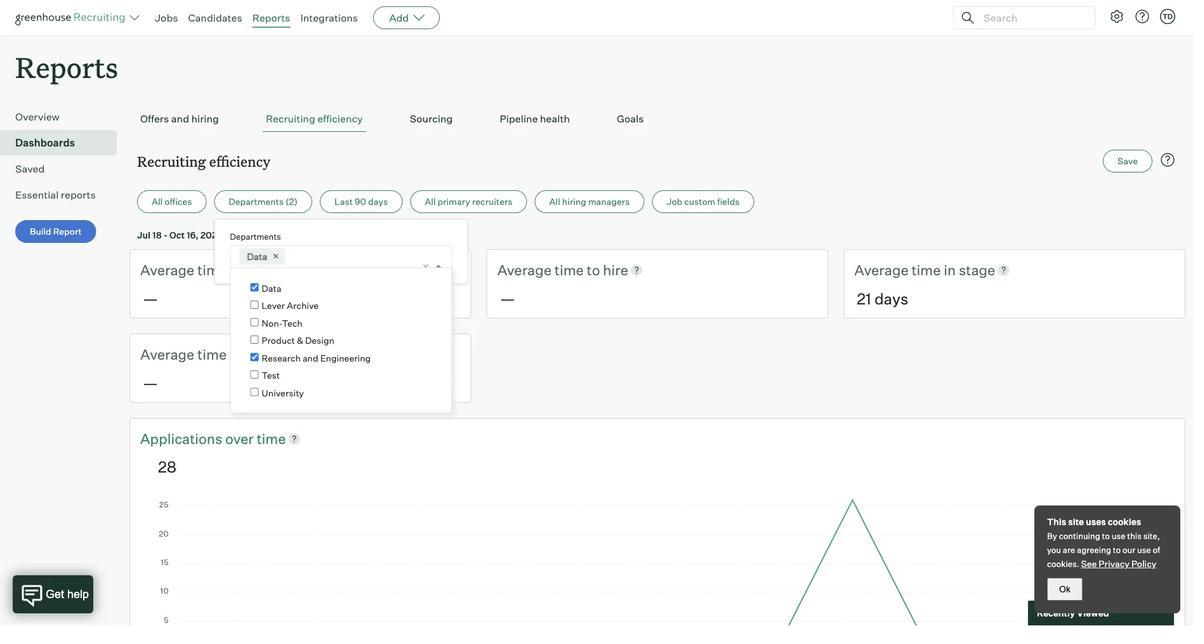 Task type: vqa. For each thing, say whether or not it's contained in the screenshot.
openings NUMBER
no



Task type: locate. For each thing, give the bounding box(es) containing it.
goals button
[[614, 106, 647, 132]]

faq image
[[1160, 152, 1175, 168]]

greenhouse recruiting image
[[15, 10, 129, 25]]

research
[[262, 353, 301, 364]]

data down the jul 18 - oct 16, 2023 compared to apr 19 - jul 17, 2023
[[247, 251, 267, 262]]

all inside all offices button
[[152, 196, 163, 207]]

Research and Engineering checkbox
[[250, 353, 259, 361]]

last 90 days button
[[320, 191, 403, 213]]

efficiency
[[317, 112, 363, 125], [209, 152, 270, 171]]

1 jul from the left
[[137, 230, 150, 241]]

jul
[[137, 230, 150, 241], [314, 230, 327, 241]]

0 horizontal spatial recruiting
[[137, 152, 206, 171]]

last 90 days
[[334, 196, 388, 207]]

— for fill
[[143, 289, 158, 308]]

2023 right 16,
[[200, 230, 223, 241]]

offices
[[165, 196, 192, 207]]

0 horizontal spatial use
[[1112, 531, 1125, 541]]

time left in
[[912, 261, 941, 279]]

and down design
[[303, 353, 318, 364]]

1 horizontal spatial use
[[1137, 545, 1151, 555]]

xychart image
[[158, 497, 1157, 626]]

1 vertical spatial hiring
[[562, 196, 586, 207]]

cookies
[[1108, 517, 1141, 528]]

2 horizontal spatial all
[[549, 196, 560, 207]]

2 jul from the left
[[314, 230, 327, 241]]

time for source
[[197, 346, 227, 363]]

0 vertical spatial reports
[[252, 11, 290, 24]]

2 2023 from the left
[[342, 230, 364, 241]]

average for source
[[140, 346, 194, 363]]

engineering
[[320, 353, 371, 364]]

Product & Design checkbox
[[250, 336, 259, 344]]

tab list
[[137, 106, 1178, 132]]

hiring left managers
[[562, 196, 586, 207]]

by continuing to use this site, you are agreeing to our use of cookies.
[[1047, 531, 1160, 569]]

2 all from the left
[[425, 196, 436, 207]]

21
[[857, 289, 871, 308]]

and
[[171, 112, 189, 125], [303, 353, 318, 364]]

all inside all primary recruiters button
[[425, 196, 436, 207]]

health
[[540, 112, 570, 125]]

saved
[[15, 163, 45, 175]]

data right the data option
[[262, 283, 281, 294]]

1 horizontal spatial 2023
[[342, 230, 364, 241]]

17,
[[329, 230, 340, 241]]

all primary recruiters
[[425, 196, 513, 207]]

configure image
[[1109, 9, 1125, 24]]

see privacy policy
[[1081, 558, 1157, 570]]

all hiring managers
[[549, 196, 630, 207]]

applications
[[140, 430, 222, 447]]

time down 16,
[[197, 261, 227, 279]]

saved link
[[15, 161, 112, 177]]

— for hire
[[500, 289, 515, 308]]

0 horizontal spatial reports
[[15, 48, 118, 86]]

1 all from the left
[[152, 196, 163, 207]]

0 horizontal spatial 2023
[[200, 230, 223, 241]]

3 all from the left
[[549, 196, 560, 207]]

average for hire
[[497, 261, 552, 279]]

2023 right 17,
[[342, 230, 364, 241]]

time
[[197, 261, 227, 279], [555, 261, 584, 279], [912, 261, 941, 279], [197, 346, 227, 363], [257, 430, 286, 447]]

1 - from the left
[[164, 230, 168, 241]]

1 horizontal spatial and
[[303, 353, 318, 364]]

all inside all hiring managers button
[[549, 196, 560, 207]]

0 horizontal spatial and
[[171, 112, 189, 125]]

recruiting inside button
[[266, 112, 315, 125]]

use left of
[[1137, 545, 1151, 555]]

0 horizontal spatial -
[[164, 230, 168, 241]]

average time to for source
[[140, 346, 246, 363]]

all
[[152, 196, 163, 207], [425, 196, 436, 207], [549, 196, 560, 207]]

reports down greenhouse recruiting image
[[15, 48, 118, 86]]

reports right candidates link on the top left of the page
[[252, 11, 290, 24]]

viewed
[[1077, 608, 1109, 619]]

and right "offers"
[[171, 112, 189, 125]]

pipeline health
[[500, 112, 570, 125]]

1 vertical spatial data
[[262, 283, 281, 294]]

1 horizontal spatial hiring
[[562, 196, 586, 207]]

—
[[143, 289, 158, 308], [500, 289, 515, 308], [143, 373, 158, 392]]

uses
[[1086, 517, 1106, 528]]

departments up fill
[[230, 231, 281, 242]]

1 horizontal spatial -
[[308, 230, 312, 241]]

td button
[[1160, 9, 1175, 24]]

stage
[[959, 261, 995, 279]]

University checkbox
[[250, 388, 259, 396]]

0 vertical spatial recruiting
[[266, 112, 315, 125]]

all hiring managers button
[[535, 191, 644, 213]]

this
[[1127, 531, 1142, 541]]

td button
[[1158, 6, 1178, 27]]

- right 19
[[308, 230, 312, 241]]

18
[[152, 230, 162, 241]]

applications link
[[140, 429, 225, 448]]

archive
[[287, 300, 319, 311]]

1 vertical spatial use
[[1137, 545, 1151, 555]]

21 days
[[857, 289, 908, 308]]

-
[[164, 230, 168, 241], [308, 230, 312, 241]]

pipeline
[[500, 112, 538, 125]]

19
[[297, 230, 306, 241]]

days
[[368, 196, 388, 207], [875, 289, 908, 308]]

to down uses at the bottom of the page
[[1102, 531, 1110, 541]]

essential
[[15, 189, 59, 201]]

2023
[[200, 230, 223, 241], [342, 230, 364, 241]]

and inside offers and hiring button
[[171, 112, 189, 125]]

0 vertical spatial recruiting efficiency
[[266, 112, 363, 125]]

— for source
[[143, 373, 158, 392]]

time left hire
[[555, 261, 584, 279]]

1 vertical spatial departments
[[230, 231, 281, 242]]

overview link
[[15, 109, 112, 125]]

days right 21
[[875, 289, 908, 308]]

save
[[1118, 156, 1138, 167]]

all left managers
[[549, 196, 560, 207]]

0 horizontal spatial days
[[368, 196, 388, 207]]

add button
[[373, 6, 440, 29]]

research and engineering
[[262, 353, 371, 364]]

0 vertical spatial and
[[171, 112, 189, 125]]

hiring right "offers"
[[191, 112, 219, 125]]

candidates
[[188, 11, 242, 24]]

departments for departments (2)
[[229, 196, 284, 207]]

and for offers
[[171, 112, 189, 125]]

1 horizontal spatial recruiting
[[266, 112, 315, 125]]

1 horizontal spatial days
[[875, 289, 908, 308]]

site,
[[1143, 531, 1160, 541]]

recently
[[1037, 608, 1075, 619]]

of
[[1153, 545, 1160, 555]]

average
[[140, 261, 194, 279], [497, 261, 552, 279], [854, 261, 909, 279], [140, 346, 194, 363]]

fill
[[246, 261, 261, 279]]

our
[[1123, 545, 1135, 555]]

0 vertical spatial use
[[1112, 531, 1125, 541]]

0 vertical spatial efficiency
[[317, 112, 363, 125]]

fields
[[717, 196, 740, 207]]

all offices button
[[137, 191, 206, 213]]

use
[[1112, 531, 1125, 541], [1137, 545, 1151, 555]]

integrations link
[[300, 11, 358, 24]]

departments inside departments (2) 'button'
[[229, 196, 284, 207]]

job
[[667, 196, 682, 207]]

to left 'our'
[[1113, 545, 1121, 555]]

all left offices
[[152, 196, 163, 207]]

all left 'primary'
[[425, 196, 436, 207]]

days right '90'
[[368, 196, 388, 207]]

0 horizontal spatial hiring
[[191, 112, 219, 125]]

job custom fields button
[[652, 191, 754, 213]]

departments for departments
[[230, 231, 281, 242]]

1 vertical spatial reports
[[15, 48, 118, 86]]

1 vertical spatial recruiting
[[137, 152, 206, 171]]

jul left 18
[[137, 230, 150, 241]]

0 vertical spatial departments
[[229, 196, 284, 207]]

1 horizontal spatial all
[[425, 196, 436, 207]]

offers and hiring button
[[137, 106, 222, 132]]

1 vertical spatial efficiency
[[209, 152, 270, 171]]

recruiters
[[472, 196, 513, 207]]

0 vertical spatial hiring
[[191, 112, 219, 125]]

all for all offices
[[152, 196, 163, 207]]

departments up the jul 18 - oct 16, 2023 compared to apr 19 - jul 17, 2023
[[229, 196, 284, 207]]

managers
[[588, 196, 630, 207]]

use down the cookies
[[1112, 531, 1125, 541]]

all for all primary recruiters
[[425, 196, 436, 207]]

and for research
[[303, 353, 318, 364]]

1 vertical spatial and
[[303, 353, 318, 364]]

0 horizontal spatial jul
[[137, 230, 150, 241]]

- right 18
[[164, 230, 168, 241]]

non-tech
[[262, 318, 303, 329]]

0 vertical spatial days
[[368, 196, 388, 207]]

1 horizontal spatial efficiency
[[317, 112, 363, 125]]

reports
[[252, 11, 290, 24], [15, 48, 118, 86]]

jul left 17,
[[314, 230, 327, 241]]

16,
[[187, 230, 198, 241]]

pipeline health button
[[497, 106, 573, 132]]

1 horizontal spatial jul
[[314, 230, 327, 241]]

time left research and engineering checkbox
[[197, 346, 227, 363]]

1 vertical spatial days
[[875, 289, 908, 308]]

average time to
[[140, 261, 246, 279], [497, 261, 603, 279], [140, 346, 246, 363]]

jobs
[[155, 11, 178, 24]]

1 vertical spatial recruiting efficiency
[[137, 152, 270, 171]]

0 horizontal spatial efficiency
[[209, 152, 270, 171]]

0 horizontal spatial all
[[152, 196, 163, 207]]

data
[[247, 251, 267, 262], [262, 283, 281, 294]]

time for stage
[[912, 261, 941, 279]]

1 horizontal spatial reports
[[252, 11, 290, 24]]

to
[[269, 230, 277, 241], [230, 261, 243, 279], [587, 261, 600, 279], [230, 346, 243, 363], [1102, 531, 1110, 541], [1113, 545, 1121, 555]]



Task type: describe. For each thing, give the bounding box(es) containing it.
90
[[355, 196, 366, 207]]

over link
[[225, 429, 257, 448]]

continuing
[[1059, 531, 1100, 541]]

essential reports
[[15, 189, 96, 201]]

offers
[[140, 112, 169, 125]]

time for hire
[[555, 261, 584, 279]]

last
[[334, 196, 353, 207]]

job custom fields
[[667, 196, 740, 207]]

policy
[[1132, 558, 1157, 570]]

time right over
[[257, 430, 286, 447]]

Non-Tech checkbox
[[250, 318, 259, 327]]

see
[[1081, 558, 1097, 570]]

jul 18 - oct 16, 2023 compared to apr 19 - jul 17, 2023
[[137, 230, 364, 241]]

ok button
[[1047, 578, 1083, 601]]

to left fill
[[230, 261, 243, 279]]

sourcing button
[[407, 106, 456, 132]]

primary
[[438, 196, 470, 207]]

add
[[389, 11, 409, 24]]

Test checkbox
[[250, 371, 259, 379]]

hiring inside offers and hiring button
[[191, 112, 219, 125]]

candidates link
[[188, 11, 242, 24]]

design
[[305, 335, 334, 346]]

dashboards link
[[15, 135, 112, 151]]

by
[[1047, 531, 1057, 541]]

non-
[[262, 318, 282, 329]]

applications over
[[140, 430, 257, 447]]

recruiting efficiency inside button
[[266, 112, 363, 125]]

in
[[944, 261, 956, 279]]

cookies.
[[1047, 559, 1079, 569]]

integrations
[[300, 11, 358, 24]]

overview
[[15, 111, 60, 123]]

average for fill
[[140, 261, 194, 279]]

university
[[262, 387, 304, 399]]

oct
[[169, 230, 185, 241]]

Data checkbox
[[250, 283, 259, 292]]

0 vertical spatial data
[[247, 251, 267, 262]]

agreeing
[[1077, 545, 1111, 555]]

Search text field
[[981, 9, 1083, 27]]

recently viewed
[[1037, 608, 1109, 619]]

product & design
[[262, 335, 334, 346]]

tab list containing offers and hiring
[[137, 106, 1178, 132]]

product
[[262, 335, 295, 346]]

reports link
[[252, 11, 290, 24]]

Lever Archive checkbox
[[250, 301, 259, 309]]

average for stage
[[854, 261, 909, 279]]

to left hire
[[587, 261, 600, 279]]

see privacy policy link
[[1081, 558, 1157, 570]]

report
[[53, 226, 82, 237]]

custom
[[684, 196, 715, 207]]

hiring inside all hiring managers button
[[562, 196, 586, 207]]

offers and hiring
[[140, 112, 219, 125]]

1 2023 from the left
[[200, 230, 223, 241]]

over
[[225, 430, 254, 447]]

this site uses cookies
[[1047, 517, 1141, 528]]

tech
[[282, 318, 303, 329]]

ok
[[1059, 585, 1071, 594]]

(2)
[[286, 196, 298, 207]]

compared
[[225, 230, 267, 241]]

departments (2) button
[[214, 191, 312, 213]]

average time to for fill
[[140, 261, 246, 279]]

hire
[[603, 261, 628, 279]]

all for all hiring managers
[[549, 196, 560, 207]]

goals
[[617, 112, 644, 125]]

departments (2)
[[229, 196, 298, 207]]

all primary recruiters button
[[410, 191, 527, 213]]

sourcing
[[410, 112, 453, 125]]

&
[[297, 335, 303, 346]]

to left apr
[[269, 230, 277, 241]]

source
[[246, 346, 290, 363]]

efficiency inside button
[[317, 112, 363, 125]]

days inside "button"
[[368, 196, 388, 207]]

all offices
[[152, 196, 192, 207]]

reports
[[61, 189, 96, 201]]

build
[[30, 226, 51, 237]]

time for fill
[[197, 261, 227, 279]]

lever archive
[[262, 300, 319, 311]]

average time to for hire
[[497, 261, 603, 279]]

average time in
[[854, 261, 959, 279]]

time link
[[257, 429, 286, 448]]

you
[[1047, 545, 1061, 555]]

test
[[262, 370, 280, 381]]

privacy
[[1099, 558, 1130, 570]]

28
[[158, 458, 176, 477]]

2 - from the left
[[308, 230, 312, 241]]

td
[[1163, 12, 1173, 21]]

build report button
[[15, 220, 96, 243]]

save button
[[1103, 150, 1153, 173]]

apr
[[279, 230, 295, 241]]

recruiting efficiency button
[[263, 106, 366, 132]]

dashboards
[[15, 137, 75, 149]]

to left research and engineering checkbox
[[230, 346, 243, 363]]

jobs link
[[155, 11, 178, 24]]

site
[[1068, 517, 1084, 528]]



